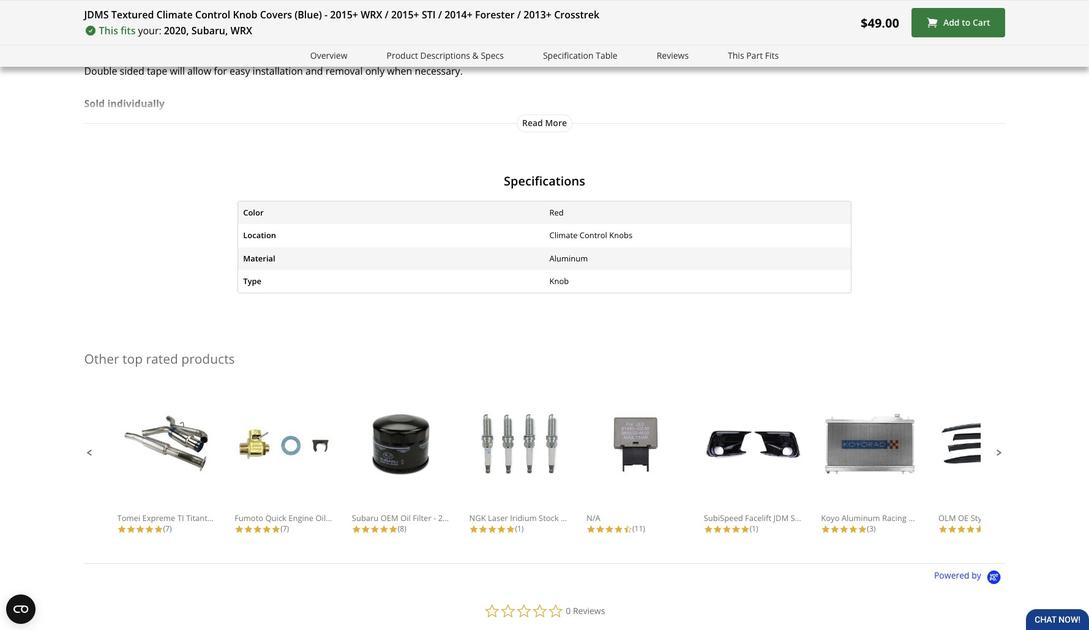 Task type: describe. For each thing, give the bounding box(es) containing it.
olm oe style rain guards -...
[[939, 513, 1047, 524]]

oem
[[381, 513, 399, 524]]

sold
[[84, 97, 105, 110]]

open widget image
[[6, 595, 36, 624]]

1 sided from the top
[[120, 48, 144, 62]]

this fits your: 2020, subaru, wrx
[[99, 24, 252, 37]]

16 star image from the left
[[831, 525, 840, 534]]

fumoto quick engine oil drain valve... link
[[235, 411, 376, 524]]

style
[[296, 16, 317, 30]]

2 star image from the left
[[235, 525, 244, 534]]

add to cart
[[944, 17, 991, 28]]

product descriptions & specs
[[387, 50, 504, 61]]

(11)
[[633, 524, 646, 534]]

oe
[[959, 513, 969, 524]]

0 vertical spatial control
[[195, 8, 231, 21]]

ti
[[177, 513, 184, 524]]

overview
[[310, 50, 348, 61]]

powered by link
[[935, 570, 1005, 585]]

or
[[283, 16, 293, 30]]

some
[[478, 48, 503, 62]]

2 total reviews element
[[939, 524, 1037, 534]]

fits
[[121, 24, 136, 37]]

interior. for your
[[355, 16, 391, 30]]

ngk laser iridium stock heat range...
[[469, 513, 610, 524]]

sti
[[422, 8, 436, 21]]

top
[[123, 350, 143, 367]]

2 double from the top
[[84, 65, 117, 78]]

powered by
[[935, 570, 984, 581]]

other top rated products
[[84, 350, 235, 367]]

is
[[170, 48, 177, 62]]

jdms textured climate control knob covers (blue) - 2015+ wrx / 2015+ sti / 2014+ forester / 2013+ crosstrek
[[84, 8, 600, 21]]

0
[[566, 605, 571, 617]]

damaged
[[343, 48, 386, 62]]

more
[[545, 117, 567, 129]]

n/a
[[587, 513, 601, 524]]

optional.
[[180, 48, 220, 62]]

0 vertical spatial these
[[84, 16, 111, 30]]

2015+ inside subaru oem oil filter - 2015+ wrx link
[[438, 513, 461, 524]]

0 horizontal spatial aluminum
[[550, 253, 588, 264]]

&
[[473, 50, 479, 61]]

0 horizontal spatial your
[[331, 16, 352, 30]]

2020,
[[164, 24, 189, 37]]

read more
[[522, 117, 567, 129]]

crosstrek
[[554, 8, 600, 21]]

9 star image from the left
[[469, 525, 479, 534]]

back...
[[239, 513, 263, 524]]

9 star image from the left
[[587, 525, 596, 534]]

fumoto
[[235, 513, 263, 524]]

13 star image from the left
[[732, 525, 741, 534]]

knobs
[[610, 230, 633, 241]]

add
[[944, 17, 960, 28]]

may
[[506, 48, 525, 62]]

aluminum inside "link"
[[842, 513, 881, 524]]

style...
[[791, 513, 815, 524]]

at
[[620, 48, 629, 62]]

7 total reviews element for expreme
[[117, 524, 215, 534]]

0 horizontal spatial 2015+
[[330, 8, 358, 21]]

guards
[[1009, 513, 1036, 524]]

- inside 'link'
[[1038, 513, 1041, 524]]

bring
[[205, 16, 229, 30]]

textured
[[111, 8, 154, 21]]

part
[[747, 50, 763, 61]]

overview link
[[310, 49, 348, 63]]

subaru
[[352, 513, 379, 524]]

ngk
[[469, 513, 486, 524]]

4 star image from the left
[[352, 525, 361, 534]]

16 star image from the left
[[840, 525, 849, 534]]

read
[[522, 117, 543, 129]]

knob
[[129, 16, 152, 30]]

your inside double sided tape is optional.  these are designed to not damaged your stock interior.  some may find them too loose at times. double sided tape will allow for easy installation and removal only when necessary.
[[389, 48, 410, 62]]

iridium
[[510, 513, 537, 524]]

14 star image from the left
[[741, 525, 750, 534]]

0 vertical spatial reviews
[[657, 50, 689, 61]]

11 total reviews element
[[587, 524, 685, 534]]

7 star image from the left
[[271, 525, 281, 534]]

5 star image from the left
[[244, 525, 253, 534]]

11 star image from the left
[[713, 525, 723, 534]]

forester
[[475, 8, 515, 21]]

koyo aluminum racing radiator -... link
[[822, 411, 952, 524]]

/ right sti
[[438, 8, 442, 21]]

/ left sti
[[385, 8, 389, 21]]

2 vertical spatial wrx
[[463, 513, 480, 524]]

by
[[972, 570, 982, 581]]

product descriptions & specs link
[[387, 49, 504, 63]]

reviews link
[[657, 49, 689, 63]]

n/a link
[[587, 411, 685, 524]]

10 star image from the left
[[614, 525, 624, 534]]

this part fits link
[[728, 49, 779, 63]]

expreme
[[142, 513, 175, 524]]

0 vertical spatial wrx
[[361, 8, 382, 21]]

1 vertical spatial wrx
[[231, 24, 252, 37]]

subispeed facelift jdm style...
[[704, 513, 815, 524]]

are
[[252, 48, 267, 62]]

- inside "link"
[[943, 513, 945, 524]]

(8)
[[398, 524, 407, 534]]

filter
[[413, 513, 432, 524]]

22 star image from the left
[[967, 525, 976, 534]]

cart
[[973, 17, 991, 28]]

(2)
[[985, 524, 993, 534]]

stock
[[412, 48, 436, 62]]

tomei expreme ti titantium cat-back...
[[117, 513, 263, 524]]

stock
[[539, 513, 559, 524]]

removal
[[326, 65, 363, 78]]

designed
[[270, 48, 311, 62]]

2 sided from the top
[[120, 65, 144, 78]]

drain
[[328, 513, 348, 524]]

color
[[232, 16, 255, 30]]

too
[[575, 48, 590, 62]]

descriptions
[[421, 50, 470, 61]]

when
[[387, 65, 412, 78]]

(1) for laser
[[515, 524, 524, 534]]

engine
[[289, 513, 314, 524]]

(3)
[[868, 524, 876, 534]]

0 horizontal spatial reviews
[[573, 605, 605, 617]]

product
[[387, 50, 418, 61]]

times.
[[631, 48, 659, 62]]

2013+
[[524, 8, 552, 21]]

18 star image from the left
[[858, 525, 868, 534]]

olm oe style rain guards -... link
[[939, 411, 1047, 524]]

this part fits
[[728, 50, 779, 61]]

$49.00
[[861, 14, 900, 31]]



Task type: locate. For each thing, give the bounding box(es) containing it.
0 horizontal spatial climate
[[156, 8, 193, 21]]

0 horizontal spatial 7 total reviews element
[[117, 524, 215, 534]]

0 reviews
[[566, 605, 605, 617]]

aluminum
[[550, 253, 588, 264], [842, 513, 881, 524]]

0 vertical spatial tape
[[147, 48, 167, 62]]

2015+
[[330, 8, 358, 21], [391, 8, 419, 21], [438, 513, 461, 524]]

3 star image from the left
[[136, 525, 145, 534]]

/ left or
[[277, 16, 281, 30]]

1 horizontal spatial (1)
[[750, 524, 759, 534]]

0 vertical spatial double
[[84, 48, 117, 62]]

1 ... from the left
[[945, 513, 952, 524]]

3 total reviews element
[[822, 524, 920, 534]]

fits
[[765, 50, 779, 61]]

tomei expreme ti titantium cat-back... link
[[117, 411, 263, 524]]

covers
[[154, 16, 184, 30]]

1 horizontal spatial reviews
[[657, 50, 689, 61]]

1 vertical spatial your
[[389, 48, 410, 62]]

15 star image from the left
[[822, 525, 831, 534]]

specification table link
[[543, 49, 618, 63]]

to right add
[[962, 17, 971, 28]]

subispeed facelift jdm style... link
[[704, 411, 815, 524]]

1 vertical spatial reviews
[[573, 605, 605, 617]]

sold individually
[[84, 97, 165, 110]]

fumoto quick engine oil drain valve...
[[235, 513, 376, 524]]

this for this fits your: 2020, subaru, wrx
[[99, 24, 118, 37]]

(7) for expreme
[[163, 524, 172, 534]]

interior. inside double sided tape is optional.  these are designed to not damaged your stock interior.  some may find them too loose at times. double sided tape will allow for easy installation and removal only when necessary.
[[439, 48, 475, 62]]

... inside "link"
[[945, 513, 952, 524]]

1 vertical spatial sided
[[120, 65, 144, 78]]

8 star image from the left
[[479, 525, 488, 534]]

material
[[243, 253, 275, 264]]

wrx right bring
[[231, 24, 252, 37]]

8 star image from the left
[[370, 525, 380, 534]]

0 vertical spatial this
[[99, 24, 118, 37]]

0 horizontal spatial control
[[195, 8, 231, 21]]

23 star image from the left
[[976, 525, 985, 534]]

control up subaru,
[[195, 8, 231, 21]]

1 horizontal spatial wrx
[[361, 8, 382, 21]]

8 total reviews element
[[352, 524, 450, 534]]

13 star image from the left
[[596, 525, 605, 534]]

0 vertical spatial sided
[[120, 48, 144, 62]]

(1) left jdm
[[750, 524, 759, 534]]

(1) right the laser
[[515, 524, 524, 534]]

12 star image from the left
[[723, 525, 732, 534]]

specifications
[[504, 173, 586, 189]]

2 7 total reviews element from the left
[[235, 524, 333, 534]]

to
[[319, 16, 329, 30], [962, 17, 971, 28], [314, 48, 323, 62]]

15 star image from the left
[[704, 525, 713, 534]]

1 total reviews element
[[469, 524, 567, 534], [704, 524, 802, 534]]

laser
[[488, 513, 508, 524]]

- right guards
[[1038, 513, 1041, 524]]

1 oil from the left
[[316, 513, 326, 524]]

double sided tape is optional.  these are designed to not damaged your stock interior.  some may find them too loose at times. double sided tape will allow for easy installation and removal only when necessary.
[[84, 48, 659, 78]]

1 vertical spatial tape
[[147, 65, 167, 78]]

tape left is
[[147, 48, 167, 62]]

3 star image from the left
[[253, 525, 262, 534]]

2 (7) from the left
[[281, 524, 289, 534]]

7 total reviews element for quick
[[235, 524, 333, 534]]

climate control knobs
[[550, 230, 633, 241]]

1 vertical spatial double
[[84, 65, 117, 78]]

2 ... from the left
[[1041, 513, 1047, 524]]

add to cart button
[[912, 8, 1005, 37]]

rain
[[991, 513, 1007, 524]]

1 vertical spatial these
[[222, 48, 250, 62]]

wrx left the laser
[[463, 513, 480, 524]]

1 horizontal spatial 7 total reviews element
[[235, 524, 333, 534]]

climate
[[156, 8, 193, 21], [550, 230, 578, 241]]

these left ac
[[84, 16, 111, 30]]

star image
[[145, 525, 154, 534], [235, 525, 244, 534], [253, 525, 262, 534], [352, 525, 361, 534], [361, 525, 370, 534], [380, 525, 389, 534], [389, 525, 398, 534], [479, 525, 488, 534], [587, 525, 596, 534], [614, 525, 624, 534], [713, 525, 723, 534], [723, 525, 732, 534], [732, 525, 741, 534], [741, 525, 750, 534], [822, 525, 831, 534], [840, 525, 849, 534], [849, 525, 858, 534], [858, 525, 868, 534], [939, 525, 948, 534], [948, 525, 957, 534], [957, 525, 967, 534], [967, 525, 976, 534], [976, 525, 985, 534]]

this for this part fits
[[728, 50, 745, 61]]

quick
[[266, 513, 287, 524]]

1 vertical spatial interior.
[[439, 48, 475, 62]]

5 star image from the left
[[361, 525, 370, 534]]

control
[[195, 8, 231, 21], [580, 230, 608, 241]]

double down ac
[[84, 48, 117, 62]]

reviews
[[657, 50, 689, 61], [573, 605, 605, 617]]

knob down climate control knobs
[[550, 275, 569, 286]]

reviews right at
[[657, 50, 689, 61]]

0 horizontal spatial ...
[[945, 513, 952, 524]]

powered
[[935, 570, 970, 581]]

... left the oe
[[945, 513, 952, 524]]

2 horizontal spatial wrx
[[463, 513, 480, 524]]

1 1 total reviews element from the left
[[469, 524, 567, 534]]

0 horizontal spatial oil
[[316, 513, 326, 524]]

1 tape from the top
[[147, 48, 167, 62]]

reviews right 0
[[573, 605, 605, 617]]

0 horizontal spatial 1 total reviews element
[[469, 524, 567, 534]]

- right 'filter' at bottom
[[434, 513, 436, 524]]

1 vertical spatial and
[[306, 65, 323, 78]]

2015+ right (blue)
[[330, 8, 358, 21]]

oil left drain
[[316, 513, 326, 524]]

...
[[945, 513, 952, 524], [1041, 513, 1047, 524]]

wrx up damaged
[[361, 8, 382, 21]]

will
[[170, 65, 185, 78]]

1 horizontal spatial this
[[728, 50, 745, 61]]

14 star image from the left
[[605, 525, 614, 534]]

1 horizontal spatial control
[[580, 230, 608, 241]]

only
[[365, 65, 385, 78]]

find
[[528, 48, 546, 62]]

2 1 total reviews element from the left
[[704, 524, 802, 534]]

7 star image from the left
[[389, 525, 398, 534]]

cat-
[[224, 513, 239, 524]]

- right (blue)
[[325, 8, 328, 21]]

1 vertical spatial control
[[580, 230, 608, 241]]

aluminum down climate control knobs
[[550, 253, 588, 264]]

covers
[[260, 8, 292, 21]]

necessary.
[[415, 65, 463, 78]]

range...
[[581, 513, 610, 524]]

6 star image from the left
[[380, 525, 389, 534]]

1 total reviews element for laser
[[469, 524, 567, 534]]

20 star image from the left
[[948, 525, 957, 534]]

/
[[385, 8, 389, 21], [438, 8, 442, 21], [517, 8, 521, 21], [277, 16, 281, 30]]

individually
[[107, 97, 165, 110]]

21 star image from the left
[[957, 525, 967, 534]]

this
[[99, 24, 118, 37], [728, 50, 745, 61]]

0 horizontal spatial wrx
[[231, 24, 252, 37]]

1 horizontal spatial your
[[389, 48, 410, 62]]

(7) for quick
[[281, 524, 289, 534]]

1 vertical spatial knob
[[550, 275, 569, 286]]

1 star image from the left
[[117, 525, 126, 534]]

2 oil from the left
[[401, 513, 411, 524]]

2014+
[[445, 8, 473, 21]]

subaru oem oil filter - 2015+ wrx
[[352, 513, 480, 524]]

your up when
[[389, 48, 410, 62]]

ngk laser iridium stock heat range... link
[[469, 411, 610, 524]]

heat
[[561, 513, 579, 524]]

tape left will
[[147, 65, 167, 78]]

1 horizontal spatial (7)
[[281, 524, 289, 534]]

specification
[[543, 50, 594, 61]]

0 horizontal spatial (7)
[[163, 524, 172, 534]]

other
[[84, 350, 119, 367]]

your
[[331, 16, 352, 30], [389, 48, 410, 62]]

and
[[257, 16, 275, 30], [306, 65, 323, 78]]

... inside 'link'
[[1041, 513, 1047, 524]]

17 star image from the left
[[849, 525, 858, 534]]

0 vertical spatial knob
[[233, 8, 258, 21]]

12 star image from the left
[[506, 525, 515, 534]]

1 horizontal spatial and
[[306, 65, 323, 78]]

to right style
[[319, 16, 329, 30]]

and inside double sided tape is optional.  these are designed to not damaged your stock interior.  some may find them too loose at times. double sided tape will allow for easy installation and removal only when necessary.
[[306, 65, 323, 78]]

... right guards
[[1041, 513, 1047, 524]]

sided up individually
[[120, 65, 144, 78]]

6 star image from the left
[[262, 525, 271, 534]]

1 (1) from the left
[[515, 524, 524, 534]]

your:
[[138, 24, 162, 37]]

1 vertical spatial aluminum
[[842, 513, 881, 524]]

allow
[[187, 65, 211, 78]]

/ left 2013+
[[517, 8, 521, 21]]

1 horizontal spatial aluminum
[[842, 513, 881, 524]]

them
[[548, 48, 572, 62]]

(7) left ti at the left bottom of the page
[[163, 524, 172, 534]]

2 star image from the left
[[126, 525, 136, 534]]

1 horizontal spatial knob
[[550, 275, 569, 286]]

double up sold
[[84, 65, 117, 78]]

(7) right back...
[[281, 524, 289, 534]]

star image
[[117, 525, 126, 534], [126, 525, 136, 534], [136, 525, 145, 534], [154, 525, 163, 534], [244, 525, 253, 534], [262, 525, 271, 534], [271, 525, 281, 534], [370, 525, 380, 534], [469, 525, 479, 534], [488, 525, 497, 534], [497, 525, 506, 534], [506, 525, 515, 534], [596, 525, 605, 534], [605, 525, 614, 534], [704, 525, 713, 534], [831, 525, 840, 534]]

not
[[326, 48, 341, 62]]

valve...
[[350, 513, 376, 524]]

(1) for facelift
[[750, 524, 759, 534]]

climate up this fits your: 2020, subaru, wrx
[[156, 8, 193, 21]]

- right radiator
[[943, 513, 945, 524]]

oil
[[316, 513, 326, 524], [401, 513, 411, 524]]

1 total reviews element for facelift
[[704, 524, 802, 534]]

1 vertical spatial this
[[728, 50, 745, 61]]

2015+ right 'filter' at bottom
[[438, 513, 461, 524]]

half star image
[[624, 525, 633, 534]]

these
[[84, 16, 111, 30], [222, 48, 250, 62]]

location
[[243, 230, 276, 241]]

style
[[971, 513, 989, 524]]

this left part
[[728, 50, 745, 61]]

to inside double sided tape is optional.  these are designed to not damaged your stock interior.  some may find them too loose at times. double sided tape will allow for easy installation and removal only when necessary.
[[314, 48, 323, 62]]

1 horizontal spatial 2015+
[[391, 8, 419, 21]]

11 star image from the left
[[497, 525, 506, 534]]

19 star image from the left
[[939, 525, 948, 534]]

1 star image from the left
[[145, 525, 154, 534]]

0 vertical spatial interior.
[[355, 16, 391, 30]]

1 horizontal spatial 1 total reviews element
[[704, 524, 802, 534]]

for
[[214, 65, 227, 78]]

climate down red
[[550, 230, 578, 241]]

rated
[[146, 350, 178, 367]]

interior. up necessary. on the left top of the page
[[439, 48, 475, 62]]

double
[[84, 48, 117, 62], [84, 65, 117, 78]]

oil right the 'oem'
[[401, 513, 411, 524]]

wrx
[[361, 8, 382, 21], [231, 24, 252, 37], [463, 513, 480, 524]]

1 vertical spatial climate
[[550, 230, 578, 241]]

0 vertical spatial and
[[257, 16, 275, 30]]

4 star image from the left
[[154, 525, 163, 534]]

this left fits
[[99, 24, 118, 37]]

0 horizontal spatial knob
[[233, 8, 258, 21]]

2 horizontal spatial 2015+
[[438, 513, 461, 524]]

0 horizontal spatial this
[[99, 24, 118, 37]]

radiator
[[909, 513, 941, 524]]

1 horizontal spatial ...
[[1041, 513, 1047, 524]]

0 horizontal spatial (1)
[[515, 524, 524, 534]]

0 horizontal spatial interior.
[[355, 16, 391, 30]]

your up not
[[331, 16, 352, 30]]

aluminum right koyo at the bottom right of page
[[842, 513, 881, 524]]

10 star image from the left
[[488, 525, 497, 534]]

0 horizontal spatial and
[[257, 16, 275, 30]]

tomei
[[117, 513, 140, 524]]

interior. up damaged
[[355, 16, 391, 30]]

2 tape from the top
[[147, 65, 167, 78]]

1 horizontal spatial these
[[222, 48, 250, 62]]

1 horizontal spatial oil
[[401, 513, 411, 524]]

0 horizontal spatial these
[[84, 16, 111, 30]]

these inside double sided tape is optional.  these are designed to not damaged your stock interior.  some may find them too loose at times. double sided tape will allow for easy installation and removal only when necessary.
[[222, 48, 250, 62]]

titantium
[[186, 513, 222, 524]]

interior. for stock
[[439, 48, 475, 62]]

koyo
[[822, 513, 840, 524]]

2 (1) from the left
[[750, 524, 759, 534]]

knob right bring
[[233, 8, 258, 21]]

2015+ left sti
[[391, 8, 419, 21]]

1 (7) from the left
[[163, 524, 172, 534]]

7 total reviews element
[[117, 524, 215, 534], [235, 524, 333, 534]]

0 vertical spatial your
[[331, 16, 352, 30]]

0 vertical spatial aluminum
[[550, 253, 588, 264]]

1 horizontal spatial interior.
[[439, 48, 475, 62]]

loose
[[593, 48, 617, 62]]

0 vertical spatial climate
[[156, 8, 193, 21]]

1 double from the top
[[84, 48, 117, 62]]

1 horizontal spatial climate
[[550, 230, 578, 241]]

these up easy
[[222, 48, 250, 62]]

sided
[[120, 48, 144, 62], [120, 65, 144, 78]]

control left knobs
[[580, 230, 608, 241]]

and left or
[[257, 16, 275, 30]]

and down overview link
[[306, 65, 323, 78]]

to inside button
[[962, 17, 971, 28]]

olm
[[939, 513, 956, 524]]

sided down fits
[[120, 48, 144, 62]]

1 7 total reviews element from the left
[[117, 524, 215, 534]]

to left not
[[314, 48, 323, 62]]



Task type: vqa. For each thing, say whether or not it's contained in the screenshot.


